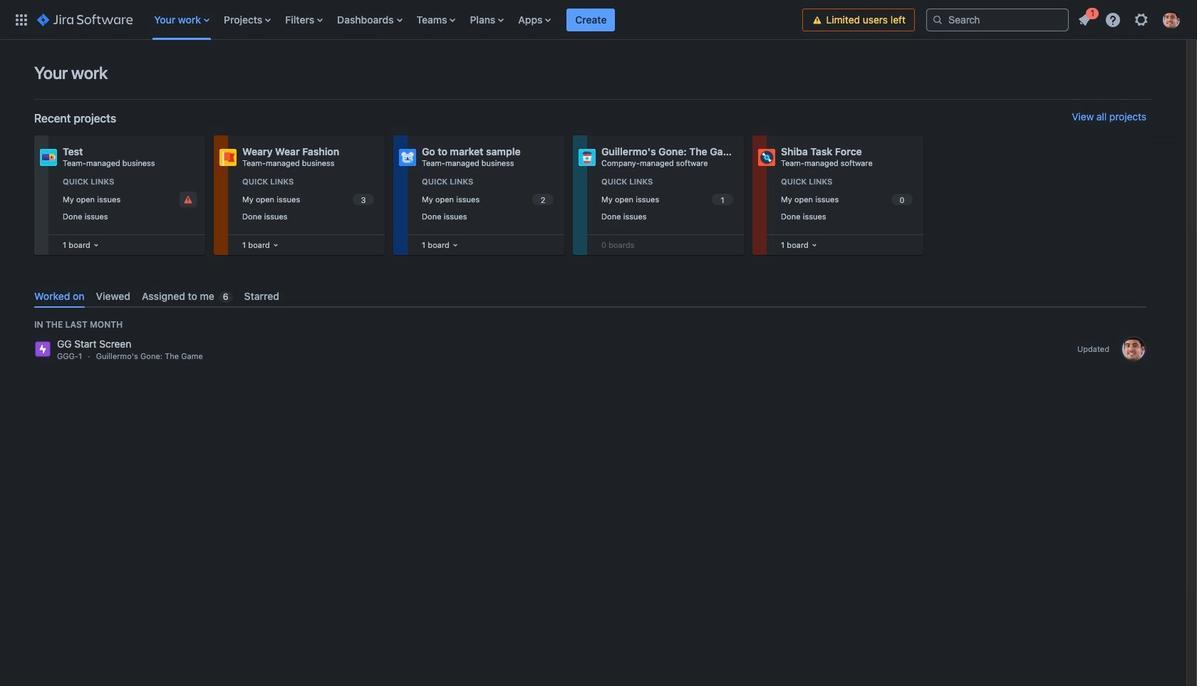 Task type: locate. For each thing, give the bounding box(es) containing it.
0 horizontal spatial list item
[[567, 0, 615, 40]]

2 board image from the left
[[809, 239, 820, 251]]

help image
[[1105, 11, 1122, 28]]

jira software image
[[37, 11, 133, 28], [37, 11, 133, 28]]

1 horizontal spatial board image
[[809, 239, 820, 251]]

tab list
[[29, 284, 1153, 308]]

list item
[[567, 0, 615, 40], [1072, 5, 1099, 31]]

None search field
[[927, 8, 1069, 31]]

1 horizontal spatial list item
[[1072, 5, 1099, 31]]

primary element
[[9, 0, 803, 40]]

0 horizontal spatial list
[[147, 0, 803, 40]]

0 horizontal spatial board image
[[90, 239, 102, 251]]

1 board image from the left
[[90, 239, 102, 251]]

banner
[[0, 0, 1197, 40]]

board image
[[90, 239, 102, 251], [809, 239, 820, 251]]

notifications image
[[1076, 11, 1093, 28]]

board image
[[270, 239, 281, 251], [450, 239, 461, 251]]

0 horizontal spatial board image
[[270, 239, 281, 251]]

2 board image from the left
[[450, 239, 461, 251]]

1 horizontal spatial board image
[[450, 239, 461, 251]]

Search field
[[927, 8, 1069, 31]]

list
[[147, 0, 803, 40], [1072, 5, 1189, 32]]

appswitcher icon image
[[13, 11, 30, 28]]



Task type: describe. For each thing, give the bounding box(es) containing it.
list item inside list
[[1072, 5, 1099, 31]]

search image
[[932, 14, 944, 25]]

your profile and settings image
[[1163, 11, 1180, 28]]

1 horizontal spatial list
[[1072, 5, 1189, 32]]

settings image
[[1133, 11, 1150, 28]]

1 board image from the left
[[270, 239, 281, 251]]



Task type: vqa. For each thing, say whether or not it's contained in the screenshot.
Templates icon
no



